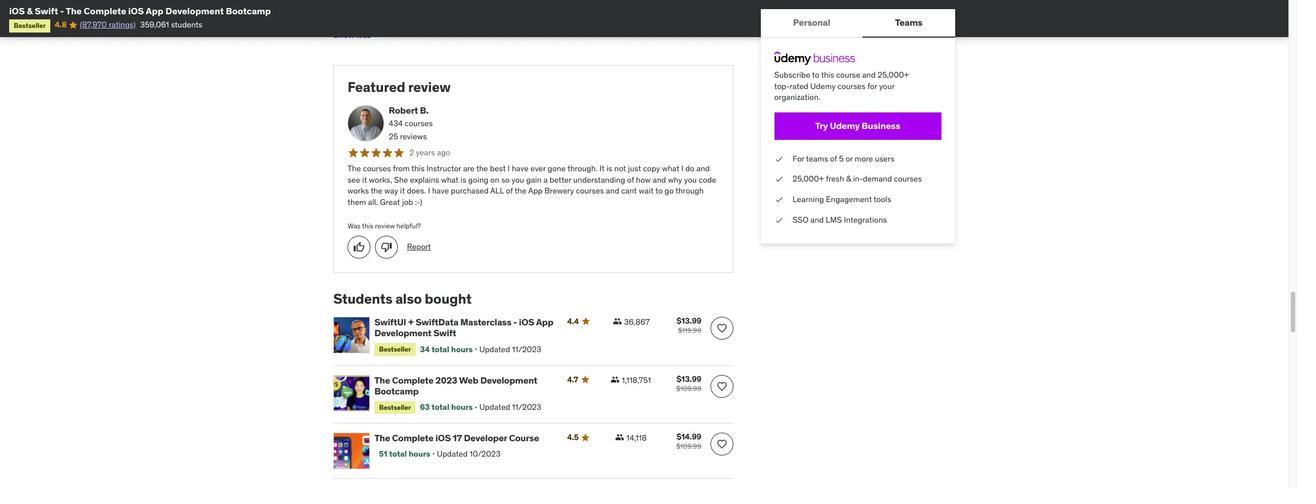 Task type: vqa. For each thing, say whether or not it's contained in the screenshot.
helped
no



Task type: describe. For each thing, give the bounding box(es) containing it.
personal
[[794, 17, 831, 28]]

mark as helpful image
[[353, 242, 365, 253]]

students also bought
[[333, 291, 472, 308]]

app inside swiftui + swiftdata masterclass - ios app development swift
[[536, 317, 554, 328]]

less
[[356, 30, 371, 40]]

teams
[[896, 17, 923, 28]]

the complete 2023 web development bootcamp link
[[375, 375, 554, 397]]

2 years ago
[[409, 148, 450, 158]]

1 vertical spatial udemy
[[830, 120, 860, 132]]

see
[[348, 175, 360, 185]]

the for the courses from this instructor are the best i have ever gone through. it is not just copy what i do and see it works, she explains what is going on so you gain a better understanding of how and why you code works the way it does. i have purchased all of the app brewery courses and cant wait to go through them all. great job :-)
[[348, 164, 361, 174]]

the courses from this instructor are the best i have ever gone through. it is not just copy what i do and see it works, she explains what is going on so you gain a better understanding of how and why you code works the way it does. i have purchased all of the app brewery courses and cant wait to go through them all. great job :-)
[[348, 164, 717, 207]]

$13.99 for the complete 2023 web development bootcamp
[[677, 374, 702, 385]]

51
[[379, 449, 387, 460]]

0 horizontal spatial &
[[27, 5, 33, 17]]

this inside "the courses from this instructor are the best i have ever gone through. it is not just copy what i do and see it works, she explains what is going on so you gain a better understanding of how and why you code works the way it does. i have purchased all of the app brewery courses and cant wait to go through them all. great job :-)"
[[412, 164, 425, 174]]

app inside "the courses from this instructor are the best i have ever gone through. it is not just copy what i do and see it works, she explains what is going on so you gain a better understanding of how and why you code works the way it does. i have purchased all of the app brewery courses and cant wait to go through them all. great job :-)"
[[528, 186, 543, 196]]

359,061
[[140, 20, 169, 30]]

xsmall image for 1,118,751
[[611, 376, 620, 385]]

and up code
[[697, 164, 710, 174]]

report button
[[407, 242, 431, 253]]

sso and lms integrations
[[793, 215, 888, 225]]

63 total hours
[[420, 403, 473, 413]]

4.7
[[567, 375, 578, 385]]

helpful?
[[397, 222, 421, 231]]

learning
[[793, 194, 825, 205]]

does.
[[407, 186, 426, 196]]

courses inside "robert b. 434 courses 25 reviews"
[[405, 118, 433, 129]]

bestseller for the
[[379, 404, 411, 412]]

subscribe to this course and 25,000+ top‑rated udemy courses for your organization.
[[775, 70, 910, 102]]

2 vertical spatial hours
[[409, 449, 431, 460]]

11/2023 for the complete 2023 web development bootcamp
[[512, 403, 542, 413]]

0 horizontal spatial this
[[362, 222, 374, 231]]

in-
[[854, 174, 863, 184]]

she
[[394, 175, 408, 185]]

xsmall image left 14,118
[[615, 434, 624, 443]]

years
[[416, 148, 435, 158]]

$109.99 for the complete 2023 web development bootcamp
[[676, 385, 702, 393]]

:-
[[415, 197, 420, 207]]

2 horizontal spatial of
[[831, 154, 838, 164]]

2023
[[436, 375, 457, 386]]

lms
[[826, 215, 843, 225]]

show less button
[[333, 24, 382, 47]]

engagement
[[826, 194, 872, 205]]

total for 2023
[[432, 403, 450, 413]]

to inside subscribe to this course and 25,000+ top‑rated udemy courses for your organization.
[[813, 70, 820, 80]]

personal button
[[761, 9, 863, 37]]

so
[[501, 175, 510, 185]]

not
[[614, 164, 626, 174]]

gone
[[548, 164, 566, 174]]

works
[[348, 186, 369, 196]]

more
[[855, 154, 874, 164]]

xsmall image for 36,867
[[613, 317, 622, 327]]

purchased
[[451, 186, 489, 196]]

teams
[[807, 154, 829, 164]]

tools
[[874, 194, 892, 205]]

0 vertical spatial app
[[146, 5, 164, 17]]

ratings)
[[109, 20, 136, 30]]

students
[[333, 291, 393, 308]]

4.5
[[567, 433, 579, 443]]

works,
[[369, 175, 392, 185]]

1 vertical spatial what
[[441, 175, 459, 185]]

all
[[490, 186, 504, 196]]

+
[[408, 317, 414, 328]]

web
[[459, 375, 479, 386]]

show less
[[333, 30, 371, 40]]

through
[[676, 186, 704, 196]]

sso
[[793, 215, 809, 225]]

ever
[[531, 164, 546, 174]]

them
[[348, 197, 366, 207]]

why
[[668, 175, 682, 185]]

wishlist image for the complete ios 17 developer course
[[717, 439, 728, 451]]

(87,970
[[80, 20, 107, 30]]

show
[[333, 30, 354, 40]]

development inside the complete 2023 web development bootcamp
[[480, 375, 538, 386]]

0 vertical spatial -
[[60, 5, 64, 17]]

17
[[453, 433, 462, 445]]

robert b. 434 courses 25 reviews
[[389, 104, 433, 142]]

developer
[[464, 433, 507, 445]]

hours for masterclass
[[451, 345, 473, 355]]

and inside subscribe to this course and 25,000+ top‑rated udemy courses for your organization.
[[863, 70, 876, 80]]

and right "sso"
[[811, 215, 824, 225]]

4.4
[[567, 317, 579, 327]]

tab list containing personal
[[761, 9, 956, 38]]

students
[[171, 20, 202, 30]]

0 vertical spatial have
[[512, 164, 529, 174]]

0 vertical spatial bootcamp
[[226, 5, 271, 17]]

great
[[380, 197, 400, 207]]

the complete ios 17 developer course
[[375, 433, 539, 445]]

subscribe
[[775, 70, 811, 80]]

)
[[420, 197, 422, 207]]

359,061 students
[[140, 20, 202, 30]]

better
[[550, 175, 572, 185]]

for teams of 5 or more users
[[793, 154, 895, 164]]

(87,970 ratings)
[[80, 20, 136, 30]]

34
[[420, 345, 430, 355]]

way
[[384, 186, 398, 196]]

masterclass
[[460, 317, 512, 328]]

on
[[491, 175, 500, 185]]

$119.99
[[678, 327, 702, 335]]

teams button
[[863, 9, 956, 37]]

0 vertical spatial complete
[[84, 5, 126, 17]]

try udemy business
[[816, 120, 901, 132]]

swiftdata
[[416, 317, 459, 328]]

2 you from the left
[[684, 175, 697, 185]]

0 horizontal spatial the
[[371, 186, 383, 196]]

1 vertical spatial of
[[627, 175, 634, 185]]

the for the complete 2023 web development bootcamp
[[375, 375, 390, 386]]

0 horizontal spatial i
[[428, 186, 430, 196]]

1 horizontal spatial review
[[408, 78, 451, 96]]

xsmall image for 25,000+
[[775, 174, 784, 185]]

434
[[389, 118, 403, 129]]

robert
[[389, 104, 418, 116]]

34 total hours
[[420, 345, 473, 355]]

0 vertical spatial it
[[362, 175, 367, 185]]

2 horizontal spatial i
[[682, 164, 684, 174]]

courses right demand
[[895, 174, 923, 184]]

how
[[636, 175, 651, 185]]



Task type: locate. For each thing, give the bounding box(es) containing it.
36,867
[[624, 317, 650, 328]]

0 horizontal spatial is
[[461, 175, 466, 185]]

app
[[146, 5, 164, 17], [528, 186, 543, 196], [536, 317, 554, 328]]

$13.99 left wishlist image
[[677, 374, 702, 385]]

xsmall image for for
[[775, 154, 784, 165]]

try
[[816, 120, 828, 132]]

14,118
[[627, 434, 647, 444]]

xsmall image inside show less button
[[373, 31, 382, 40]]

bestseller left '4.8'
[[14, 21, 46, 30]]

cant
[[621, 186, 637, 196]]

wishlist image right $119.99
[[717, 323, 728, 335]]

0 vertical spatial what
[[662, 164, 680, 174]]

1 vertical spatial bootcamp
[[375, 386, 419, 397]]

0 horizontal spatial have
[[432, 186, 449, 196]]

1 vertical spatial updated 11/2023
[[479, 403, 542, 413]]

2 11/2023 from the top
[[512, 403, 542, 413]]

review up mark as unhelpful icon
[[375, 222, 395, 231]]

1 vertical spatial app
[[528, 186, 543, 196]]

1 vertical spatial have
[[432, 186, 449, 196]]

ios
[[9, 5, 25, 17], [128, 5, 144, 17], [519, 317, 535, 328], [436, 433, 451, 445]]

xsmall image left 1,118,751
[[611, 376, 620, 385]]

xsmall image left 'fresh'
[[775, 174, 784, 185]]

courses
[[838, 81, 866, 91], [405, 118, 433, 129], [363, 164, 391, 174], [895, 174, 923, 184], [576, 186, 604, 196]]

through.
[[568, 164, 598, 174]]

2 vertical spatial updated
[[437, 449, 468, 460]]

review up b.
[[408, 78, 451, 96]]

ios inside swiftui + swiftdata masterclass - ios app development swift
[[519, 317, 535, 328]]

0 vertical spatial $13.99
[[677, 316, 702, 327]]

1 horizontal spatial 25,000+
[[878, 70, 910, 80]]

report
[[407, 242, 431, 252]]

hours down the complete 2023 web development bootcamp link
[[451, 403, 473, 413]]

63
[[420, 403, 430, 413]]

1 vertical spatial development
[[375, 328, 432, 339]]

1 horizontal spatial to
[[813, 70, 820, 80]]

4.8
[[55, 20, 67, 30]]

1 vertical spatial complete
[[392, 375, 434, 386]]

business
[[862, 120, 901, 132]]

i right best
[[508, 164, 510, 174]]

the down gain
[[515, 186, 527, 196]]

1 vertical spatial 11/2023
[[512, 403, 542, 413]]

0 horizontal spatial you
[[512, 175, 524, 185]]

total right 51 at the left bottom
[[389, 449, 407, 460]]

0 vertical spatial udemy
[[811, 81, 836, 91]]

courses down understanding
[[576, 186, 604, 196]]

1 horizontal spatial the
[[476, 164, 488, 174]]

0 vertical spatial total
[[432, 345, 450, 355]]

it right see
[[362, 175, 367, 185]]

have up gain
[[512, 164, 529, 174]]

updated up developer
[[479, 403, 510, 413]]

$13.99
[[677, 316, 702, 327], [677, 374, 702, 385]]

$109.99
[[676, 385, 702, 393], [676, 443, 702, 451]]

and left cant
[[606, 186, 619, 196]]

$14.99
[[677, 433, 702, 443]]

51 total hours
[[379, 449, 431, 460]]

wishlist image
[[717, 323, 728, 335], [717, 439, 728, 451]]

course
[[837, 70, 861, 80]]

1 vertical spatial $109.99
[[676, 443, 702, 451]]

0 horizontal spatial of
[[506, 186, 513, 196]]

hours for web
[[451, 403, 473, 413]]

1 vertical spatial 25,000+
[[793, 174, 825, 184]]

complete inside the complete 2023 web development bootcamp
[[392, 375, 434, 386]]

2 vertical spatial app
[[536, 317, 554, 328]]

hours down swiftui + swiftdata masterclass - ios app development swift link in the bottom of the page
[[451, 345, 473, 355]]

0 vertical spatial 25,000+
[[878, 70, 910, 80]]

2 $109.99 from the top
[[676, 443, 702, 451]]

1 updated 11/2023 from the top
[[479, 345, 542, 355]]

the up going
[[476, 164, 488, 174]]

1 $109.99 from the top
[[676, 385, 702, 393]]

0 horizontal spatial it
[[362, 175, 367, 185]]

updated for web
[[479, 403, 510, 413]]

2 $13.99 from the top
[[677, 374, 702, 385]]

1 horizontal spatial you
[[684, 175, 697, 185]]

25,000+
[[878, 70, 910, 80], [793, 174, 825, 184]]

0 vertical spatial swift
[[35, 5, 58, 17]]

and up for
[[863, 70, 876, 80]]

complete for the complete ios 17 developer course
[[392, 433, 434, 445]]

0 vertical spatial updated 11/2023
[[479, 345, 542, 355]]

of up cant
[[627, 175, 634, 185]]

xsmall image for sso
[[775, 215, 784, 226]]

10/2023
[[470, 449, 501, 460]]

courses down 'course'
[[838, 81, 866, 91]]

2 vertical spatial of
[[506, 186, 513, 196]]

udemy up 'organization.'
[[811, 81, 836, 91]]

development inside swiftui + swiftdata masterclass - ios app development swift
[[375, 328, 432, 339]]

2 horizontal spatial this
[[822, 70, 835, 80]]

i down explains
[[428, 186, 430, 196]]

1 vertical spatial updated
[[479, 403, 510, 413]]

updated 11/2023 for development
[[479, 403, 542, 413]]

go
[[665, 186, 674, 196]]

also
[[396, 291, 422, 308]]

complete up (87,970 ratings)
[[84, 5, 126, 17]]

$109.99 left wishlist image
[[676, 385, 702, 393]]

is right 'it'
[[607, 164, 613, 174]]

1 wishlist image from the top
[[717, 323, 728, 335]]

development right web
[[480, 375, 538, 386]]

2 vertical spatial bestseller
[[379, 404, 411, 412]]

total for swiftdata
[[432, 345, 450, 355]]

0 horizontal spatial review
[[375, 222, 395, 231]]

ios & swift - the complete ios app development bootcamp
[[9, 5, 271, 17]]

1 vertical spatial $13.99
[[677, 374, 702, 385]]

hours right 51 at the left bottom
[[409, 449, 431, 460]]

the for the complete ios 17 developer course
[[375, 433, 390, 445]]

25,000+ up the learning
[[793, 174, 825, 184]]

0 horizontal spatial swift
[[35, 5, 58, 17]]

going
[[468, 175, 489, 185]]

- right masterclass
[[514, 317, 517, 328]]

ago
[[437, 148, 450, 158]]

you down do
[[684, 175, 697, 185]]

brewery
[[545, 186, 574, 196]]

1 horizontal spatial swift
[[434, 328, 456, 339]]

updated for masterclass
[[479, 345, 510, 355]]

1 horizontal spatial &
[[847, 174, 852, 184]]

total right the 63
[[432, 403, 450, 413]]

0 vertical spatial to
[[813, 70, 820, 80]]

updated 11/2023 for -
[[479, 345, 542, 355]]

of left 5
[[831, 154, 838, 164]]

xsmall image for learning engagement tools
[[775, 194, 784, 206]]

what down instructor
[[441, 175, 459, 185]]

job
[[402, 197, 413, 207]]

this right was
[[362, 222, 374, 231]]

2 updated 11/2023 from the top
[[479, 403, 542, 413]]

xsmall image left 36,867
[[613, 317, 622, 327]]

of down so at the left
[[506, 186, 513, 196]]

wishlist image
[[717, 381, 728, 393]]

1 $13.99 from the top
[[677, 316, 702, 327]]

1 horizontal spatial is
[[607, 164, 613, 174]]

and
[[863, 70, 876, 80], [697, 164, 710, 174], [653, 175, 666, 185], [606, 186, 619, 196], [811, 215, 824, 225]]

1 horizontal spatial -
[[514, 317, 517, 328]]

copy
[[643, 164, 660, 174]]

11/2023
[[512, 345, 542, 355], [512, 403, 542, 413]]

or
[[846, 154, 853, 164]]

xsmall image
[[775, 154, 784, 165], [775, 174, 784, 185], [775, 215, 784, 226], [615, 434, 624, 443]]

udemy right try
[[830, 120, 860, 132]]

xsmall image left the learning
[[775, 194, 784, 206]]

development up students
[[166, 5, 224, 17]]

a
[[544, 175, 548, 185]]

0 vertical spatial review
[[408, 78, 451, 96]]

demand
[[863, 174, 893, 184]]

wait
[[639, 186, 654, 196]]

1 vertical spatial hours
[[451, 403, 473, 413]]

it
[[362, 175, 367, 185], [400, 186, 405, 196]]

your
[[880, 81, 895, 91]]

$13.99 $119.99
[[677, 316, 702, 335]]

1 horizontal spatial of
[[627, 175, 634, 185]]

0 horizontal spatial what
[[441, 175, 459, 185]]

try udemy business link
[[775, 113, 942, 140]]

2 vertical spatial this
[[362, 222, 374, 231]]

2 horizontal spatial the
[[515, 186, 527, 196]]

for
[[868, 81, 878, 91]]

this
[[822, 70, 835, 80], [412, 164, 425, 174], [362, 222, 374, 231]]

this inside subscribe to this course and 25,000+ top‑rated udemy courses for your organization.
[[822, 70, 835, 80]]

wishlist image right "$14.99 $109.99"
[[717, 439, 728, 451]]

1 vertical spatial this
[[412, 164, 425, 174]]

updated 10/2023
[[437, 449, 501, 460]]

review
[[408, 78, 451, 96], [375, 222, 395, 231]]

you right so at the left
[[512, 175, 524, 185]]

to inside "the courses from this instructor are the best i have ever gone through. it is not just copy what i do and see it works, she explains what is going on so you gain a better understanding of how and why you code works the way it does. i have purchased all of the app brewery courses and cant wait to go through them all. great job :-)"
[[656, 186, 663, 196]]

swift up 34 total hours
[[434, 328, 456, 339]]

courses up works,
[[363, 164, 391, 174]]

just
[[628, 164, 641, 174]]

updated down the complete ios 17 developer course at the left of page
[[437, 449, 468, 460]]

total right 34
[[432, 345, 450, 355]]

$13.99 right 36,867
[[677, 316, 702, 327]]

25,000+ inside subscribe to this course and 25,000+ top‑rated udemy courses for your organization.
[[878, 70, 910, 80]]

what up why
[[662, 164, 680, 174]]

0 vertical spatial hours
[[451, 345, 473, 355]]

fresh
[[826, 174, 845, 184]]

swift inside swiftui + swiftdata masterclass - ios app development swift
[[434, 328, 456, 339]]

courses down b.
[[405, 118, 433, 129]]

0 vertical spatial is
[[607, 164, 613, 174]]

udemy inside subscribe to this course and 25,000+ top‑rated udemy courses for your organization.
[[811, 81, 836, 91]]

swift up '4.8'
[[35, 5, 58, 17]]

1 you from the left
[[512, 175, 524, 185]]

1 vertical spatial -
[[514, 317, 517, 328]]

1 vertical spatial swift
[[434, 328, 456, 339]]

1 horizontal spatial bootcamp
[[375, 386, 419, 397]]

swift
[[35, 5, 58, 17], [434, 328, 456, 339]]

complete up the 63
[[392, 375, 434, 386]]

0 horizontal spatial -
[[60, 5, 64, 17]]

- up '4.8'
[[60, 5, 64, 17]]

app left 4.4
[[536, 317, 554, 328]]

this left 'course'
[[822, 70, 835, 80]]

integrations
[[844, 215, 888, 225]]

1 vertical spatial &
[[847, 174, 852, 184]]

0 vertical spatial &
[[27, 5, 33, 17]]

wishlist image for swiftui + swiftdata masterclass - ios app development swift
[[717, 323, 728, 335]]

courses inside subscribe to this course and 25,000+ top‑rated udemy courses for your organization.
[[838, 81, 866, 91]]

1 horizontal spatial i
[[508, 164, 510, 174]]

have down explains
[[432, 186, 449, 196]]

1 vertical spatial bestseller
[[379, 346, 411, 354]]

- inside swiftui + swiftdata masterclass - ios app development swift
[[514, 317, 517, 328]]

the inside "the courses from this instructor are the best i have ever gone through. it is not just copy what i do and see it works, she explains what is going on so you gain a better understanding of how and why you code works the way it does. i have purchased all of the app brewery courses and cant wait to go through them all. great job :-)"
[[348, 164, 361, 174]]

25
[[389, 132, 398, 142]]

updated 11/2023 down masterclass
[[479, 345, 542, 355]]

1 vertical spatial to
[[656, 186, 663, 196]]

updated down masterclass
[[479, 345, 510, 355]]

0 vertical spatial this
[[822, 70, 835, 80]]

robert bettencourt image
[[348, 105, 384, 142]]

the
[[66, 5, 82, 17], [348, 164, 361, 174], [375, 375, 390, 386], [375, 433, 390, 445]]

mark as unhelpful image
[[381, 242, 392, 253]]

from
[[393, 164, 410, 174]]

development up 34
[[375, 328, 432, 339]]

11/2023 for swiftui + swiftdata masterclass - ios app development swift
[[512, 345, 542, 355]]

udemy
[[811, 81, 836, 91], [830, 120, 860, 132]]

1 vertical spatial review
[[375, 222, 395, 231]]

1 horizontal spatial have
[[512, 164, 529, 174]]

udemy business image
[[775, 51, 855, 65]]

complete for the complete 2023 web development bootcamp
[[392, 375, 434, 386]]

0 horizontal spatial development
[[166, 5, 224, 17]]

2 wishlist image from the top
[[717, 439, 728, 451]]

1 vertical spatial total
[[432, 403, 450, 413]]

2 vertical spatial complete
[[392, 433, 434, 445]]

updated 11/2023 up course
[[479, 403, 542, 413]]

is down are
[[461, 175, 466, 185]]

1 vertical spatial it
[[400, 186, 405, 196]]

have
[[512, 164, 529, 174], [432, 186, 449, 196]]

this up explains
[[412, 164, 425, 174]]

1 horizontal spatial what
[[662, 164, 680, 174]]

1 vertical spatial wishlist image
[[717, 439, 728, 451]]

1 horizontal spatial development
[[375, 328, 432, 339]]

complete up 51 total hours
[[392, 433, 434, 445]]

app up 359,061
[[146, 5, 164, 17]]

the complete ios 17 developer course link
[[375, 433, 554, 445]]

to left go
[[656, 186, 663, 196]]

xsmall image left "sso"
[[775, 215, 784, 226]]

0 vertical spatial of
[[831, 154, 838, 164]]

$13.99 for swiftui + swiftdata masterclass - ios app development swift
[[677, 316, 702, 327]]

bestseller left the 63
[[379, 404, 411, 412]]

0 horizontal spatial 25,000+
[[793, 174, 825, 184]]

2
[[409, 148, 414, 158]]

0 vertical spatial 11/2023
[[512, 345, 542, 355]]

featured review
[[348, 78, 451, 96]]

was
[[348, 222, 361, 231]]

1 horizontal spatial this
[[412, 164, 425, 174]]

all.
[[368, 197, 378, 207]]

bestseller down swiftui at the bottom of the page
[[379, 346, 411, 354]]

instructor
[[427, 164, 461, 174]]

2 vertical spatial development
[[480, 375, 538, 386]]

bestseller for swiftui
[[379, 346, 411, 354]]

i left do
[[682, 164, 684, 174]]

app down gain
[[528, 186, 543, 196]]

bestseller
[[14, 21, 46, 30], [379, 346, 411, 354], [379, 404, 411, 412]]

1 vertical spatial is
[[461, 175, 466, 185]]

0 vertical spatial development
[[166, 5, 224, 17]]

are
[[463, 164, 475, 174]]

1 horizontal spatial it
[[400, 186, 405, 196]]

2 vertical spatial total
[[389, 449, 407, 460]]

swiftui + swiftdata masterclass - ios app development swift link
[[375, 317, 554, 339]]

the inside the complete 2023 web development bootcamp
[[375, 375, 390, 386]]

course
[[509, 433, 539, 445]]

xsmall image left for
[[775, 154, 784, 165]]

0 vertical spatial wishlist image
[[717, 323, 728, 335]]

0 horizontal spatial bootcamp
[[226, 5, 271, 17]]

0 vertical spatial updated
[[479, 345, 510, 355]]

organization.
[[775, 92, 821, 102]]

$13.99 inside $13.99 $109.99
[[677, 374, 702, 385]]

the up all.
[[371, 186, 383, 196]]

0 horizontal spatial to
[[656, 186, 663, 196]]

do
[[686, 164, 695, 174]]

0 vertical spatial $109.99
[[676, 385, 702, 393]]

and down the copy
[[653, 175, 666, 185]]

tab list
[[761, 9, 956, 38]]

reviews
[[400, 132, 427, 142]]

swiftui
[[375, 317, 406, 328]]

users
[[876, 154, 895, 164]]

xsmall image
[[373, 31, 382, 40], [775, 194, 784, 206], [613, 317, 622, 327], [611, 376, 620, 385]]

the
[[476, 164, 488, 174], [371, 186, 383, 196], [515, 186, 527, 196]]

$109.99 right 14,118
[[676, 443, 702, 451]]

2 horizontal spatial development
[[480, 375, 538, 386]]

xsmall image right less
[[373, 31, 382, 40]]

1 11/2023 from the top
[[512, 345, 542, 355]]

$109.99 for the complete ios 17 developer course
[[676, 443, 702, 451]]

to down the udemy business image
[[813, 70, 820, 80]]

0 vertical spatial bestseller
[[14, 21, 46, 30]]

25,000+ up the your
[[878, 70, 910, 80]]

is
[[607, 164, 613, 174], [461, 175, 466, 185]]

bootcamp inside the complete 2023 web development bootcamp
[[375, 386, 419, 397]]

it right way
[[400, 186, 405, 196]]

learning engagement tools
[[793, 194, 892, 205]]



